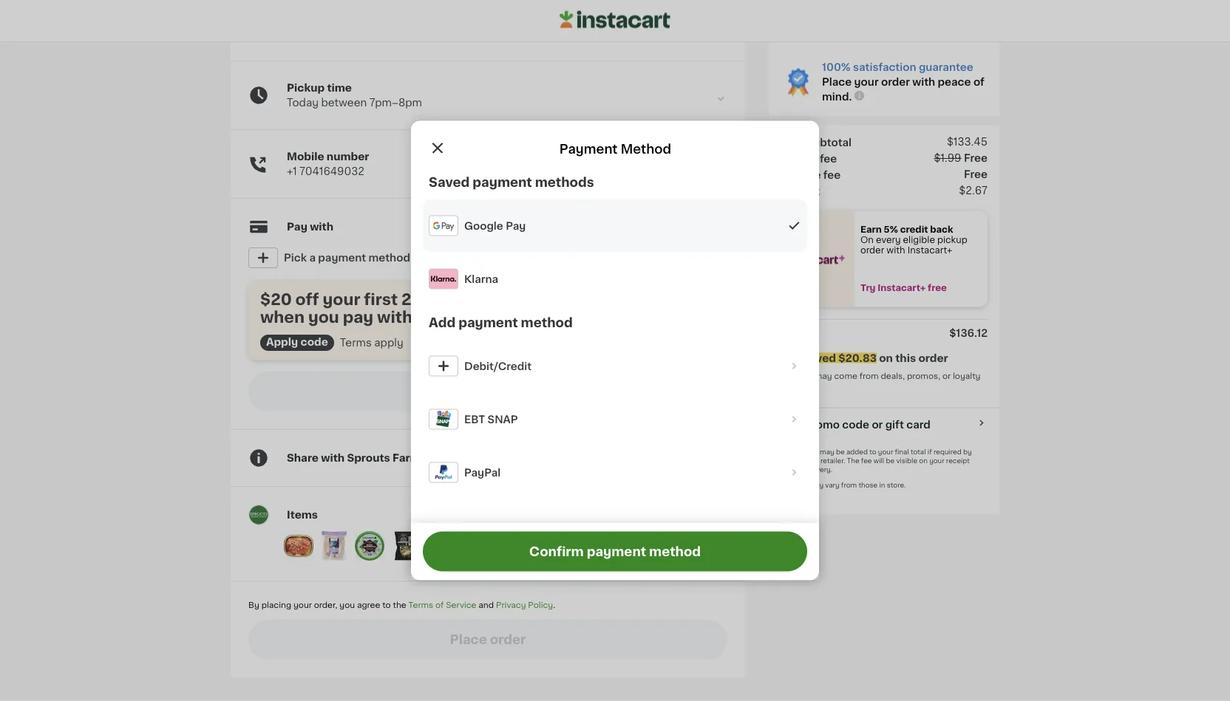 Task type: describe. For each thing, give the bounding box(es) containing it.
pricing.
[[781, 386, 811, 394]]

payment for saved
[[473, 176, 532, 189]]

terms of service link
[[409, 602, 477, 610]]

add for add payment method
[[429, 317, 456, 329]]

$133.45
[[947, 136, 988, 147]]

ebt
[[464, 415, 485, 425]]

the inside 'a bag fee may be added to your final total if required by law or the retailer. the fee will be visible on your receipt after delivery.'
[[808, 458, 819, 464]]

5%
[[884, 226, 898, 234]]

100%
[[822, 62, 851, 72]]

deals,
[[881, 372, 905, 381]]

100% satisfaction guarantee
[[822, 62, 974, 72]]

klarna button
[[423, 253, 808, 306]]

gift
[[886, 420, 904, 430]]

fee down subtotal
[[820, 153, 837, 164]]

credit
[[901, 226, 929, 234]]

$2.67
[[959, 185, 988, 196]]

if
[[928, 449, 932, 456]]

pickup time today between 7pm–8pm
[[287, 83, 422, 108]]

debit/credit button
[[423, 340, 808, 393]]

add for add promo code or gift card
[[781, 420, 803, 430]]

1 horizontal spatial you
[[340, 602, 355, 610]]

with inside "$20 off your first 2 orders when you pay with klarna"
[[377, 310, 413, 325]]

sprouts
[[347, 453, 390, 464]]

prices
[[787, 482, 808, 489]]

receipt
[[947, 458, 970, 464]]

a
[[309, 253, 316, 263]]

or inside button
[[872, 420, 883, 430]]

your inside the place your order with peace of mind.
[[855, 77, 879, 87]]

and
[[479, 602, 494, 610]]

items
[[287, 510, 318, 521]]

may for come
[[815, 372, 833, 381]]

est.
[[781, 186, 801, 196]]

try instacart+ free
[[861, 284, 947, 293]]

savings
[[781, 372, 813, 381]]

time
[[327, 83, 352, 93]]

$1.99 free
[[934, 153, 988, 163]]

1 horizontal spatial be
[[886, 458, 895, 464]]

google
[[464, 221, 503, 231]]

will
[[874, 458, 885, 464]]

order inside the place your order with peace of mind.
[[882, 77, 910, 87]]

added
[[847, 449, 868, 456]]

pickup
[[938, 236, 968, 244]]

you
[[781, 353, 801, 364]]

add promo code or gift card button
[[781, 418, 931, 432]]

method for add payment method
[[521, 317, 573, 329]]

share
[[287, 453, 319, 464]]

pay with
[[287, 222, 334, 232]]

0 horizontal spatial terms
[[340, 338, 372, 348]]

2 vertical spatial order
[[919, 353, 949, 364]]

apply
[[374, 338, 404, 348]]

saved
[[804, 353, 836, 364]]

add promo code or gift card
[[781, 420, 931, 430]]

a
[[787, 449, 792, 456]]

sprouts island jerk salmon meal image
[[284, 532, 314, 561]]

sprouts farm raised tilapia fillets image
[[319, 532, 349, 561]]

guarantee
[[919, 62, 974, 72]]

place your order with peace of mind.
[[822, 77, 985, 102]]

agree
[[357, 602, 380, 610]]

placing
[[262, 602, 291, 610]]

peace
[[938, 77, 971, 87]]

.
[[553, 602, 556, 610]]

try instacart+ free button
[[855, 283, 988, 293]]

add payment method
[[429, 317, 573, 329]]

more info about 100% satisfaction guarantee image
[[854, 90, 866, 102]]

7041649032
[[300, 166, 364, 177]]

0 horizontal spatial the
[[393, 602, 407, 610]]

paypal
[[464, 468, 501, 478]]

$20.83
[[839, 353, 877, 364]]

$20 off your first 2 orders when you pay with klarna
[[260, 292, 469, 325]]

method for confirm payment method
[[649, 546, 701, 558]]

store.
[[887, 482, 906, 489]]

when
[[260, 310, 305, 325]]

share with sprouts farmers market
[[287, 453, 479, 464]]

your left order,
[[294, 602, 312, 610]]

bag
[[793, 449, 806, 456]]

0 horizontal spatial service
[[446, 602, 477, 610]]

google pay button
[[423, 199, 808, 253]]

$1.99
[[934, 153, 962, 163]]

privacy
[[496, 602, 526, 610]]

free
[[928, 284, 947, 293]]

pickup for pickup fee
[[781, 153, 818, 164]]

pay inside google pay button
[[506, 221, 526, 231]]

terms apply
[[340, 338, 404, 348]]

with right share
[[321, 453, 345, 464]]

pay
[[343, 310, 374, 325]]

instacart+ inside earn 5% credit back on every eligible pickup order with instacart+
[[908, 246, 953, 255]]

pick a payment method
[[284, 253, 410, 263]]

earn 5% credit back on every eligible pickup order with instacart+
[[861, 226, 970, 255]]

1 horizontal spatial service
[[781, 170, 821, 180]]

back
[[931, 226, 954, 234]]

klarna inside "$20 off your first 2 orders when you pay with klarna"
[[416, 310, 469, 325]]

saved payment methods
[[429, 176, 594, 189]]

privacy policy link
[[496, 602, 553, 610]]

code inside add promo code or gift card button
[[843, 420, 870, 430]]

to for your
[[870, 449, 877, 456]]

orders
[[415, 292, 469, 307]]

paypal link
[[423, 446, 808, 500]]

on
[[861, 236, 874, 244]]

with inside the place your order with peace of mind.
[[913, 77, 936, 87]]

saved
[[429, 176, 470, 189]]

with up a
[[310, 222, 334, 232]]

pick a payment method button
[[248, 243, 728, 273]]

$20
[[260, 292, 292, 307]]

payment for confirm
[[587, 546, 646, 558]]

today
[[287, 98, 319, 108]]

earn
[[861, 226, 882, 234]]

required
[[934, 449, 962, 456]]

order,
[[314, 602, 338, 610]]

method inside "button"
[[369, 253, 410, 263]]



Task type: locate. For each thing, give the bounding box(es) containing it.
0 vertical spatial klarna
[[464, 274, 499, 284]]

add inside button
[[781, 420, 803, 430]]

this
[[896, 353, 916, 364]]

0 vertical spatial code
[[301, 337, 328, 348]]

farmers
[[393, 453, 438, 464]]

total
[[911, 449, 926, 456]]

payment up google pay
[[473, 176, 532, 189]]

1 horizontal spatial the
[[808, 458, 819, 464]]

1 horizontal spatial or
[[872, 420, 883, 430]]

final
[[895, 449, 909, 456]]

1 horizontal spatial add
[[781, 420, 803, 430]]

0 horizontal spatial method
[[369, 253, 410, 263]]

1 vertical spatial you
[[340, 602, 355, 610]]

savings may come from deals, promos, or loyalty pricing.
[[781, 372, 983, 394]]

payment
[[473, 176, 532, 189], [318, 253, 366, 263], [459, 317, 518, 329], [587, 546, 646, 558]]

cedar's mediterranean foods baba ghannouj image
[[355, 532, 385, 561]]

1 vertical spatial on
[[920, 458, 928, 464]]

by
[[964, 449, 972, 456]]

policy
[[528, 602, 553, 610]]

number
[[327, 152, 369, 162]]

payment for add
[[459, 317, 518, 329]]

may for vary
[[809, 482, 824, 489]]

instacart+ down eligible
[[908, 246, 953, 255]]

snap
[[488, 415, 518, 425]]

pay
[[506, 221, 526, 231], [287, 222, 308, 232]]

from for those
[[842, 482, 857, 489]]

0 horizontal spatial or
[[800, 458, 807, 464]]

1 vertical spatial add
[[781, 420, 803, 430]]

0 horizontal spatial to
[[383, 602, 391, 610]]

the right agree
[[393, 602, 407, 610]]

1 vertical spatial klarna
[[416, 310, 469, 325]]

1 vertical spatial or
[[872, 420, 883, 430]]

0 vertical spatial may
[[815, 372, 833, 381]]

the
[[808, 458, 819, 464], [393, 602, 407, 610]]

2
[[402, 292, 412, 307]]

1 vertical spatial terms
[[409, 602, 434, 610]]

$136.12
[[950, 328, 988, 338]]

to
[[870, 449, 877, 456], [383, 602, 391, 610]]

pickup fee
[[781, 153, 837, 164]]

est. tax
[[781, 186, 820, 196]]

0 vertical spatial on
[[880, 353, 893, 364]]

2 horizontal spatial method
[[649, 546, 701, 558]]

1 vertical spatial be
[[886, 458, 895, 464]]

1 vertical spatial service
[[446, 602, 477, 610]]

add down "orders" on the left top
[[429, 317, 456, 329]]

your inside "$20 off your first 2 orders when you pay with klarna"
[[323, 292, 361, 307]]

add up a
[[781, 420, 803, 430]]

1 horizontal spatial pay
[[506, 221, 526, 231]]

or down the bag
[[800, 458, 807, 464]]

retailer.
[[821, 458, 846, 464]]

0 vertical spatial order
[[882, 77, 910, 87]]

debit/credit
[[464, 361, 532, 372]]

1 free from the top
[[964, 153, 988, 163]]

payment inside "button"
[[318, 253, 366, 263]]

+1
[[287, 166, 297, 177]]

1 vertical spatial instacart+
[[878, 284, 926, 293]]

come
[[835, 372, 858, 381]]

be up the retailer.
[[836, 449, 845, 456]]

code up added
[[843, 420, 870, 430]]

with down guarantee
[[913, 77, 936, 87]]

instacart+
[[908, 246, 953, 255], [878, 284, 926, 293]]

order up promos,
[[919, 353, 949, 364]]

item
[[781, 137, 805, 148]]

1 horizontal spatial of
[[974, 77, 985, 87]]

0 horizontal spatial add
[[429, 317, 456, 329]]

from for deals,
[[860, 372, 879, 381]]

fee down pickup fee
[[824, 170, 841, 180]]

0 horizontal spatial you
[[308, 310, 339, 325]]

card
[[907, 420, 931, 430]]

in
[[880, 482, 886, 489]]

klarna inside button
[[464, 274, 499, 284]]

1 vertical spatial code
[[843, 420, 870, 430]]

2 vertical spatial or
[[800, 458, 807, 464]]

1 horizontal spatial method
[[521, 317, 573, 329]]

may inside 'a bag fee may be added to your final total if required by law or the retailer. the fee will be visible on your receipt after delivery.'
[[820, 449, 835, 456]]

google pay
[[464, 221, 526, 231]]

1 horizontal spatial on
[[920, 458, 928, 464]]

payment right a
[[318, 253, 366, 263]]

2 vertical spatial may
[[809, 482, 824, 489]]

1 vertical spatial free
[[964, 169, 988, 179]]

7pm–8pm
[[370, 98, 422, 108]]

klarna down "orders" on the left top
[[416, 310, 469, 325]]

1 vertical spatial pickup
[[781, 153, 818, 164]]

may down delivery.
[[809, 482, 824, 489]]

to for the
[[383, 602, 391, 610]]

1 vertical spatial the
[[393, 602, 407, 610]]

method inside button
[[649, 546, 701, 558]]

or
[[943, 372, 951, 381], [872, 420, 883, 430], [800, 458, 807, 464]]

payment inside button
[[587, 546, 646, 558]]

with down '2'
[[377, 310, 413, 325]]

or left loyalty
[[943, 372, 951, 381]]

pickup inside pickup time today between 7pm–8pm
[[287, 83, 325, 93]]

or left gift on the bottom of page
[[872, 420, 883, 430]]

to inside 'a bag fee may be added to your final total if required by law or the retailer. the fee will be visible on your receipt after delivery.'
[[870, 449, 877, 456]]

0 horizontal spatial code
[[301, 337, 328, 348]]

0 vertical spatial of
[[974, 77, 985, 87]]

0 vertical spatial free
[[964, 153, 988, 163]]

1 vertical spatial of
[[436, 602, 444, 610]]

add inside dialog
[[429, 317, 456, 329]]

2 vertical spatial method
[[649, 546, 701, 558]]

0 vertical spatial instacart+
[[908, 246, 953, 255]]

0 horizontal spatial on
[[880, 353, 893, 364]]

fee right the bag
[[808, 449, 819, 456]]

may down saved
[[815, 372, 833, 381]]

try
[[861, 284, 876, 293]]

satisfaction
[[854, 62, 917, 72]]

place
[[822, 77, 852, 87]]

1 horizontal spatial to
[[870, 449, 877, 456]]

0 vertical spatial add
[[429, 317, 456, 329]]

2 free from the top
[[964, 169, 988, 179]]

dialog
[[411, 121, 819, 581]]

item subtotal
[[781, 137, 852, 148]]

1 horizontal spatial from
[[860, 372, 879, 381]]

on inside 'a bag fee may be added to your final total if required by law or the retailer. the fee will be visible on your receipt after delivery.'
[[920, 458, 928, 464]]

1 vertical spatial to
[[383, 602, 391, 610]]

tax
[[804, 186, 820, 196]]

those
[[859, 482, 878, 489]]

pickup down item
[[781, 153, 818, 164]]

market
[[440, 453, 479, 464]]

0 vertical spatial terms
[[340, 338, 372, 348]]

klarna
[[464, 274, 499, 284], [416, 310, 469, 325]]

apply code
[[266, 337, 328, 348]]

methods
[[535, 176, 594, 189]]

0 vertical spatial to
[[870, 449, 877, 456]]

between
[[321, 98, 367, 108]]

you down off
[[308, 310, 339, 325]]

you saved $20.83 on this order
[[781, 353, 949, 364]]

code right the apply
[[301, 337, 328, 348]]

you
[[308, 310, 339, 325], [340, 602, 355, 610]]

1 vertical spatial order
[[861, 246, 885, 255]]

confirm payment method button
[[423, 532, 808, 572]]

the
[[847, 458, 860, 464]]

you inside "$20 off your first 2 orders when you pay with klarna"
[[308, 310, 339, 325]]

fee left will
[[861, 458, 872, 464]]

be
[[836, 449, 845, 456], [886, 458, 895, 464]]

or inside savings may come from deals, promos, or loyalty pricing.
[[943, 372, 951, 381]]

0 vertical spatial method
[[369, 253, 410, 263]]

order down on
[[861, 246, 885, 255]]

pay up pick
[[287, 222, 308, 232]]

0 horizontal spatial pickup
[[287, 83, 325, 93]]

payment
[[560, 143, 618, 155]]

your
[[855, 77, 879, 87], [323, 292, 361, 307], [879, 449, 894, 456], [930, 458, 945, 464], [294, 602, 312, 610]]

from
[[860, 372, 879, 381], [842, 482, 857, 489]]

eligible
[[903, 236, 936, 244]]

law
[[787, 458, 798, 464]]

taylor farms asiago kale chopped salad image
[[390, 532, 420, 561]]

1 horizontal spatial pickup
[[781, 153, 818, 164]]

on
[[880, 353, 893, 364], [920, 458, 928, 464]]

1 vertical spatial may
[[820, 449, 835, 456]]

dialog containing payment method
[[411, 121, 819, 581]]

0 horizontal spatial of
[[436, 602, 444, 610]]

service left and
[[446, 602, 477, 610]]

0 vertical spatial you
[[308, 310, 339, 325]]

1 vertical spatial from
[[842, 482, 857, 489]]

visible
[[897, 458, 918, 464]]

after
[[787, 467, 803, 473]]

free up $2.67
[[964, 169, 988, 179]]

to up will
[[870, 449, 877, 456]]

free down $133.45
[[964, 153, 988, 163]]

with down every
[[887, 246, 906, 255]]

2 horizontal spatial or
[[943, 372, 951, 381]]

terms down pay on the top of page
[[340, 338, 372, 348]]

fee
[[820, 153, 837, 164], [824, 170, 841, 180], [808, 449, 819, 456], [861, 458, 872, 464]]

from down you saved $20.83 on this order on the bottom of the page
[[860, 372, 879, 381]]

0 horizontal spatial be
[[836, 449, 845, 456]]

may
[[815, 372, 833, 381], [820, 449, 835, 456], [809, 482, 824, 489]]

service up est. tax
[[781, 170, 821, 180]]

delivery.
[[805, 467, 833, 473]]

of left and
[[436, 602, 444, 610]]

0 vertical spatial from
[[860, 372, 879, 381]]

service
[[781, 170, 821, 180], [446, 602, 477, 610]]

your up the more info about 100% satisfaction guarantee icon
[[855, 77, 879, 87]]

terms right agree
[[409, 602, 434, 610]]

0 horizontal spatial pay
[[287, 222, 308, 232]]

from right vary
[[842, 482, 857, 489]]

by
[[248, 602, 259, 610]]

promos,
[[907, 372, 941, 381]]

payment method
[[560, 143, 672, 155]]

of inside the place your order with peace of mind.
[[974, 77, 985, 87]]

first
[[364, 292, 398, 307]]

or inside 'a bag fee may be added to your final total if required by law or the retailer. the fee will be visible on your receipt after delivery.'
[[800, 458, 807, 464]]

add
[[429, 317, 456, 329], [781, 420, 803, 430]]

payment right confirm
[[587, 546, 646, 558]]

home image
[[560, 9, 671, 31]]

1 vertical spatial method
[[521, 317, 573, 329]]

pay right google
[[506, 221, 526, 231]]

service fee
[[781, 170, 841, 180]]

order down 100% satisfaction guarantee
[[882, 77, 910, 87]]

to right agree
[[383, 602, 391, 610]]

you left agree
[[340, 602, 355, 610]]

loyalty
[[953, 372, 981, 381]]

the up delivery.
[[808, 458, 819, 464]]

instacart+ right try
[[878, 284, 926, 293]]

your down if
[[930, 458, 945, 464]]

on up deals,
[[880, 353, 893, 364]]

of
[[974, 77, 985, 87], [436, 602, 444, 610]]

0 vertical spatial pickup
[[287, 83, 325, 93]]

pickup up today
[[287, 83, 325, 93]]

with
[[913, 77, 936, 87], [310, 222, 334, 232], [887, 246, 906, 255], [377, 310, 413, 325], [321, 453, 345, 464]]

your up pay on the top of page
[[323, 292, 361, 307]]

0 vertical spatial or
[[943, 372, 951, 381]]

may inside savings may come from deals, promos, or loyalty pricing.
[[815, 372, 833, 381]]

be right will
[[886, 458, 895, 464]]

0 horizontal spatial from
[[842, 482, 857, 489]]

instacart+ inside button
[[878, 284, 926, 293]]

1 horizontal spatial terms
[[409, 602, 434, 610]]

1 horizontal spatial code
[[843, 420, 870, 430]]

0 vertical spatial be
[[836, 449, 845, 456]]

with inside earn 5% credit back on every eligible pickup order with instacart+
[[887, 246, 906, 255]]

may up the retailer.
[[820, 449, 835, 456]]

payment up debit/credit
[[459, 317, 518, 329]]

on down the total
[[920, 458, 928, 464]]

0 vertical spatial service
[[781, 170, 821, 180]]

of right peace
[[974, 77, 985, 87]]

subtotal
[[808, 137, 852, 148]]

your up will
[[879, 449, 894, 456]]

pickup for pickup time today between 7pm–8pm
[[287, 83, 325, 93]]

order inside earn 5% credit back on every eligible pickup order with instacart+
[[861, 246, 885, 255]]

ebt snap button
[[423, 393, 808, 446]]

klarna down pick a payment method "button"
[[464, 274, 499, 284]]

0 vertical spatial the
[[808, 458, 819, 464]]

from inside savings may come from deals, promos, or loyalty pricing.
[[860, 372, 879, 381]]

method
[[369, 253, 410, 263], [521, 317, 573, 329], [649, 546, 701, 558]]



Task type: vqa. For each thing, say whether or not it's contained in the screenshot.
rightmost More
no



